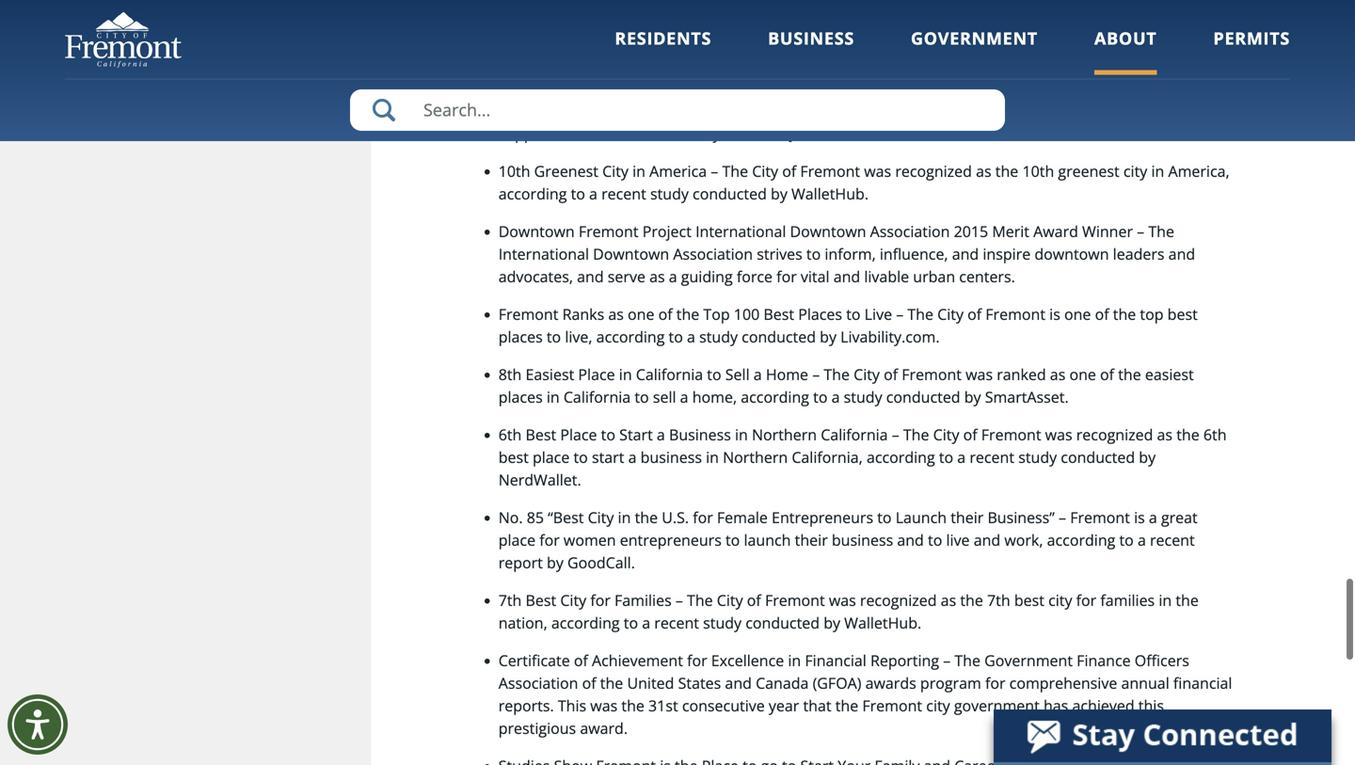 Task type: vqa. For each thing, say whether or not it's contained in the screenshot.
"Best
yes



Task type: locate. For each thing, give the bounding box(es) containing it.
0 horizontal spatial marcom
[[499, 78, 559, 98]]

government
[[954, 695, 1040, 716]]

one right ranked
[[1070, 364, 1096, 384]]

international
[[696, 221, 786, 241], [499, 244, 589, 264]]

1 vertical spatial places
[[499, 387, 543, 407]]

urban
[[913, 266, 955, 286]]

study inside 8th easiest place in california to sell a home – the city of fremont was ranked as one of the easiest places in california to sell a home, according to a study conducted by smartasset.
[[844, 387, 883, 407]]

1 horizontal spatial city
[[1049, 590, 1073, 610]]

the left easiest
[[1118, 364, 1141, 384]]

for
[[686, 78, 706, 98], [1130, 101, 1151, 121], [777, 266, 797, 286], [693, 507, 713, 527], [540, 530, 560, 550], [590, 590, 611, 610], [1076, 590, 1097, 610], [687, 650, 707, 671], [985, 673, 1006, 693]]

easiest
[[1145, 364, 1194, 384]]

1 horizontal spatial 2015
[[823, 101, 857, 121]]

annual
[[1121, 673, 1170, 693]]

fremont inside 'no. 85 "best city in the u.s. for female entrepreneurs to launch their business" – fremont is a great place for women entrepreneurs to launch their business and to live and work, according to a recent report by goodcall.'
[[1070, 507, 1130, 527]]

livable
[[864, 266, 909, 286]]

government up journal
[[911, 27, 1038, 50]]

families
[[1101, 590, 1155, 610]]

0 horizontal spatial 10th
[[499, 161, 530, 181]]

downtown up inform,
[[790, 221, 866, 241]]

1 horizontal spatial is
[[1134, 507, 1145, 527]]

of inside 10th greenest city in america – the city of fremont was recognized as the 10th greenest city in america, according to a recent study conducted by wallethub.
[[782, 161, 796, 181]]

was left ranked
[[966, 364, 993, 384]]

business inside 6th best place to start a business in northern california – the city of fremont was recognized as the 6th best place to start a business in northern california, according to a recent study conducted by nerdwallet.
[[641, 447, 702, 467]]

downtown
[[499, 221, 575, 241], [790, 221, 866, 241], [593, 244, 669, 264]]

international up advocates,
[[499, 244, 589, 264]]

city down urban
[[938, 304, 964, 324]]

top
[[1140, 304, 1164, 324]]

the inside marcom platinum awards for supplement in silicon valley business journal – the city of fremont recently took home two platinum awards (the 2015 marcom competition's highest honor) for its supplement in the silicon valley business journal.
[[1041, 78, 1067, 98]]

fremont
[[1119, 78, 1179, 98], [800, 161, 860, 181], [579, 221, 639, 241], [499, 304, 559, 324], [986, 304, 1046, 324], [902, 364, 962, 384], [982, 424, 1042, 445], [1070, 507, 1130, 527], [765, 590, 825, 610], [863, 695, 923, 716]]

1 vertical spatial place
[[499, 530, 536, 550]]

downtown fremont project international downtown association 2015 merit award winner – the international downtown association strives to inform, influence, and inspire downtown leaders and advocates, and serve as a guiding force for vital and livable urban centers.
[[499, 221, 1196, 286]]

city for for
[[1049, 590, 1073, 610]]

0 horizontal spatial awards
[[630, 78, 682, 98]]

conducted up home on the right of page
[[742, 326, 816, 347]]

as right serve
[[650, 266, 665, 286]]

fremont inside 6th best place to start a business in northern california – the city of fremont was recognized as the 6th best place to start a business in northern california, according to a recent study conducted by nerdwallet.
[[982, 424, 1042, 445]]

0 vertical spatial is
[[1050, 304, 1061, 324]]

1 horizontal spatial california
[[636, 364, 703, 384]]

was inside '7th best city for families – the city of fremont was recognized as the 7th best city for families in the nation, according to a recent study conducted by wallethub.'
[[829, 590, 856, 610]]

places up 8th
[[499, 326, 543, 347]]

launch
[[744, 530, 791, 550]]

canada
[[756, 673, 809, 693]]

2 10th from the left
[[1023, 161, 1054, 181]]

– inside marcom platinum awards for supplement in silicon valley business journal – the city of fremont recently took home two platinum awards (the 2015 marcom competition's highest honor) for its supplement in the silicon valley business journal.
[[1030, 78, 1037, 98]]

city right greenest
[[1124, 161, 1148, 181]]

2015
[[440, 22, 480, 45], [823, 101, 857, 121], [954, 221, 988, 241]]

1 horizontal spatial silicon
[[816, 78, 861, 98]]

as inside downtown fremont project international downtown association 2015 merit award winner – the international downtown association strives to inform, influence, and inspire downtown leaders and advocates, and serve as a guiding force for vital and livable urban centers.
[[650, 266, 665, 286]]

for up government
[[985, 673, 1006, 693]]

silicon up the (the on the right of page
[[816, 78, 861, 98]]

1 vertical spatial best
[[526, 424, 556, 445]]

recognized inside 6th best place to start a business in northern california – the city of fremont was recognized as the 6th best place to start a business in northern california, according to a recent study conducted by nerdwallet.
[[1077, 424, 1153, 445]]

conducted up excellence in the bottom of the page
[[746, 613, 820, 633]]

home
[[594, 101, 635, 121]]

the right america
[[722, 161, 748, 181]]

to inside downtown fremont project international downtown association 2015 merit award winner – the international downtown association strives to inform, influence, and inspire downtown leaders and advocates, and serve as a guiding force for vital and livable urban centers.
[[807, 244, 821, 264]]

was up the award.
[[590, 695, 618, 716]]

wallethub. up reporting
[[844, 613, 922, 633]]

2 vertical spatial city
[[926, 695, 950, 716]]

2 horizontal spatial best
[[1168, 304, 1198, 324]]

study inside 6th best place to start a business in northern california – the city of fremont was recognized as the 6th best place to start a business in northern california, according to a recent study conducted by nerdwallet.
[[1019, 447, 1057, 467]]

2015 inside marcom platinum awards for supplement in silicon valley business journal – the city of fremont recently took home two platinum awards (the 2015 marcom competition's highest honor) for its supplement in the silicon valley business journal.
[[823, 101, 857, 121]]

california up california,
[[821, 424, 888, 445]]

the inside 8th easiest place in california to sell a home – the city of fremont was ranked as one of the easiest places in california to sell a home, according to a study conducted by smartasset.
[[1118, 364, 1141, 384]]

study inside 10th greenest city in america – the city of fremont was recognized as the 10th greenest city in america, according to a recent study conducted by wallethub.
[[650, 183, 689, 204]]

1 vertical spatial business
[[832, 530, 893, 550]]

best right 100
[[764, 304, 794, 324]]

silicon down two
[[631, 123, 676, 143]]

0 horizontal spatial 7th
[[499, 590, 522, 610]]

best up the nerdwallet. in the bottom left of the page
[[526, 424, 556, 445]]

0 horizontal spatial their
[[795, 530, 828, 550]]

one down downtown
[[1065, 304, 1091, 324]]

officers
[[1135, 650, 1190, 671]]

fremont down livability.com.
[[902, 364, 962, 384]]

1 vertical spatial place
[[560, 424, 597, 445]]

fremont down awards
[[863, 695, 923, 716]]

the up merit
[[996, 161, 1019, 181]]

study down smartasset.
[[1019, 447, 1057, 467]]

city inside 'no. 85 "best city in the u.s. for female entrepreneurs to launch their business" – fremont is a great place for women entrepreneurs to launch their business and to live and work, according to a recent report by goodcall.'
[[588, 507, 614, 527]]

city up women
[[588, 507, 614, 527]]

to
[[571, 183, 585, 204], [807, 244, 821, 264], [846, 304, 861, 324], [547, 326, 561, 347], [669, 326, 683, 347], [707, 364, 722, 384], [635, 387, 649, 407], [813, 387, 828, 407], [601, 424, 616, 445], [574, 447, 588, 467], [939, 447, 954, 467], [877, 507, 892, 527], [726, 530, 740, 550], [928, 530, 942, 550], [1120, 530, 1134, 550], [624, 613, 638, 633]]

government inside certificate of achievement for excellence in financial reporting – the government finance officers association of the united states and canada (gfoa) awards program for comprehensive annual financial reports. this was the 31st consecutive year that the fremont city government has achieved this prestigious award.
[[985, 650, 1073, 671]]

0 vertical spatial government
[[911, 27, 1038, 50]]

conducted inside 8th easiest place in california to sell a home – the city of fremont was ranked as one of the easiest places in california to sell a home, according to a study conducted by smartasset.
[[886, 387, 961, 407]]

8th easiest place in california to sell a home – the city of fremont was ranked as one of the easiest places in california to sell a home, according to a study conducted by smartasset.
[[499, 364, 1194, 407]]

recognized inside 10th greenest city in america – the city of fremont was recognized as the 10th greenest city in america, according to a recent study conducted by wallethub.
[[895, 161, 972, 181]]

2 places from the top
[[499, 387, 543, 407]]

as inside 10th greenest city in america – the city of fremont was recognized as the 10th greenest city in america, according to a recent study conducted by wallethub.
[[976, 161, 992, 181]]

6th
[[499, 424, 522, 445], [1204, 424, 1227, 445]]

supplement
[[499, 123, 583, 143]]

1 horizontal spatial business
[[832, 530, 893, 550]]

honor)
[[1079, 101, 1126, 121]]

– right 'business"'
[[1059, 507, 1066, 527]]

10th left greenest
[[1023, 161, 1054, 181]]

ranked
[[997, 364, 1046, 384]]

0 vertical spatial business
[[641, 447, 702, 467]]

0 vertical spatial recognized
[[895, 161, 972, 181]]

by inside 'no. 85 "best city in the u.s. for female entrepreneurs to launch their business" – fremont is a great place for women entrepreneurs to launch their business and to live and work, according to a recent report by goodcall.'
[[547, 552, 564, 573]]

a
[[589, 183, 598, 204], [669, 266, 677, 286], [687, 326, 696, 347], [754, 364, 762, 384], [680, 387, 689, 407], [832, 387, 840, 407], [657, 424, 665, 445], [628, 447, 637, 467], [958, 447, 966, 467], [1149, 507, 1158, 527], [1138, 530, 1146, 550], [642, 613, 651, 633]]

– inside 6th best place to start a business in northern california – the city of fremont was recognized as the 6th best place to start a business in northern california, according to a recent study conducted by nerdwallet.
[[892, 424, 900, 445]]

city inside 6th best place to start a business in northern california – the city of fremont was recognized as the 6th best place to start a business in northern california, according to a recent study conducted by nerdwallet.
[[933, 424, 960, 445]]

to inside 10th greenest city in america – the city of fremont was recognized as the 10th greenest city in america, according to a recent study conducted by wallethub.
[[571, 183, 585, 204]]

0 horizontal spatial association
[[499, 673, 578, 693]]

fremont right 'business"'
[[1070, 507, 1130, 527]]

– inside fremont ranks as one of the top 100 best places to live – the city of fremont is one of the top best places to live, according to a study conducted by livability.com.
[[896, 304, 904, 324]]

supplement
[[710, 78, 795, 98]]

city right greenest
[[602, 161, 629, 181]]

fremont down journal.
[[800, 161, 860, 181]]

2015 inside downtown fremont project international downtown association 2015 merit award winner – the international downtown association strives to inform, influence, and inspire downtown leaders and advocates, and serve as a guiding force for vital and livable urban centers.
[[954, 221, 988, 241]]

fremont inside '7th best city for families – the city of fremont was recognized as the 7th best city for families in the nation, according to a recent study conducted by wallethub.'
[[765, 590, 825, 610]]

nerdwallet.
[[499, 470, 581, 490]]

city
[[1071, 78, 1097, 98], [602, 161, 629, 181], [752, 161, 778, 181], [938, 304, 964, 324], [854, 364, 880, 384], [933, 424, 960, 445], [588, 507, 614, 527], [560, 590, 587, 610], [717, 590, 743, 610]]

1 vertical spatial wallethub.
[[844, 613, 922, 633]]

1 6th from the left
[[499, 424, 522, 445]]

recent up 'business"'
[[970, 447, 1015, 467]]

1 vertical spatial city
[[1049, 590, 1073, 610]]

the
[[1041, 78, 1067, 98], [722, 161, 748, 181], [1149, 221, 1175, 241], [908, 304, 934, 324], [824, 364, 850, 384], [903, 424, 929, 445], [687, 590, 713, 610], [955, 650, 981, 671]]

best right top
[[1168, 304, 1198, 324]]

force
[[737, 266, 773, 286]]

the inside marcom platinum awards for supplement in silicon valley business journal – the city of fremont recently took home two platinum awards (the 2015 marcom competition's highest honor) for its supplement in the silicon valley business journal.
[[604, 123, 627, 143]]

according
[[499, 183, 567, 204], [596, 326, 665, 347], [741, 387, 809, 407], [867, 447, 935, 467], [1047, 530, 1116, 550], [551, 613, 620, 633]]

the
[[604, 123, 627, 143], [996, 161, 1019, 181], [677, 304, 700, 324], [1113, 304, 1136, 324], [1118, 364, 1141, 384], [1177, 424, 1200, 445], [635, 507, 658, 527], [960, 590, 983, 610], [1176, 590, 1199, 610], [600, 673, 623, 693], [622, 695, 645, 716], [836, 695, 859, 716]]

0 vertical spatial silicon
[[816, 78, 861, 98]]

best for start
[[526, 424, 556, 445]]

1 horizontal spatial valley
[[865, 78, 906, 98]]

2 vertical spatial best
[[1015, 590, 1045, 610]]

business up competition's
[[910, 78, 972, 98]]

conducted down america
[[693, 183, 767, 204]]

1 vertical spatial is
[[1134, 507, 1145, 527]]

recognized for 7th
[[860, 590, 937, 610]]

wallethub. inside '7th best city for families – the city of fremont was recognized as the 7th best city for families in the nation, according to a recent study conducted by wallethub.'
[[844, 613, 922, 633]]

1 horizontal spatial best
[[1015, 590, 1045, 610]]

1 vertical spatial marcom
[[861, 101, 922, 121]]

california down "easiest"
[[564, 387, 631, 407]]

by
[[771, 183, 788, 204], [820, 326, 837, 347], [965, 387, 981, 407], [1139, 447, 1156, 467], [547, 552, 564, 573], [824, 613, 841, 633]]

city left families
[[1049, 590, 1073, 610]]

0 horizontal spatial best
[[499, 447, 529, 467]]

0 vertical spatial california
[[636, 364, 703, 384]]

live
[[946, 530, 970, 550]]

association up influence,
[[870, 221, 950, 241]]

according down greenest
[[499, 183, 567, 204]]

1 horizontal spatial 10th
[[1023, 161, 1054, 181]]

city for in
[[1124, 161, 1148, 181]]

a inside downtown fremont project international downtown association 2015 merit award winner – the international downtown association strives to inform, influence, and inspire downtown leaders and advocates, and serve as a guiding force for vital and livable urban centers.
[[669, 266, 677, 286]]

best inside '7th best city for families – the city of fremont was recognized as the 7th best city for families in the nation, according to a recent study conducted by wallethub.'
[[526, 590, 556, 610]]

1 vertical spatial 2015
[[823, 101, 857, 121]]

according right work,
[[1047, 530, 1116, 550]]

0 vertical spatial valley
[[865, 78, 906, 98]]

8th
[[499, 364, 522, 384]]

centers.
[[959, 266, 1015, 286]]

as right ranked
[[1050, 364, 1066, 384]]

report
[[499, 552, 543, 573]]

business link
[[768, 27, 855, 75]]

2 vertical spatial association
[[499, 673, 578, 693]]

1 horizontal spatial international
[[696, 221, 786, 241]]

0 horizontal spatial platinum
[[563, 78, 626, 98]]

platinum right two
[[669, 101, 731, 121]]

as
[[976, 161, 992, 181], [650, 266, 665, 286], [608, 304, 624, 324], [1050, 364, 1066, 384], [1157, 424, 1173, 445], [941, 590, 956, 610]]

fremont inside marcom platinum awards for supplement in silicon valley business journal – the city of fremont recently took home two platinum awards (the 2015 marcom competition's highest honor) for its supplement in the silicon valley business journal.
[[1119, 78, 1179, 98]]

1 horizontal spatial 6th
[[1204, 424, 1227, 445]]

financial
[[805, 650, 867, 671]]

city down supplement
[[752, 161, 778, 181]]

the down home
[[604, 123, 627, 143]]

0 vertical spatial place
[[578, 364, 615, 384]]

work,
[[1005, 530, 1043, 550]]

association up 'guiding'
[[673, 244, 753, 264]]

2 horizontal spatial california
[[821, 424, 888, 445]]

is inside 'no. 85 "best city in the u.s. for female entrepreneurs to launch their business" – fremont is a great place for women entrepreneurs to launch their business and to live and work, according to a recent report by goodcall.'
[[1134, 507, 1145, 527]]

financial
[[1174, 673, 1233, 693]]

place inside 'no. 85 "best city in the u.s. for female entrepreneurs to launch their business" – fremont is a great place for women entrepreneurs to launch their business and to live and work, according to a recent report by goodcall.'
[[499, 530, 536, 550]]

– inside certificate of achievement for excellence in financial reporting – the government finance officers association of the united states and canada (gfoa) awards program for comprehensive annual financial reports. this was the 31st consecutive year that the fremont city government has achieved this prestigious award.
[[943, 650, 951, 671]]

1 vertical spatial california
[[564, 387, 631, 407]]

as inside fremont ranks as one of the top 100 best places to live – the city of fremont is one of the top best places to live, according to a study conducted by livability.com.
[[608, 304, 624, 324]]

0 vertical spatial wallethub.
[[792, 183, 869, 204]]

2 horizontal spatial city
[[1124, 161, 1148, 181]]

international up strives
[[696, 221, 786, 241]]

city inside 8th easiest place in california to sell a home – the city of fremont was ranked as one of the easiest places in california to sell a home, according to a study conducted by smartasset.
[[854, 364, 880, 384]]

0 vertical spatial best
[[1168, 304, 1198, 324]]

entrepreneurs
[[772, 507, 874, 527]]

conducted inside fremont ranks as one of the top 100 best places to live – the city of fremont is one of the top best places to live, according to a study conducted by livability.com.
[[742, 326, 816, 347]]

a inside fremont ranks as one of the top 100 best places to live – the city of fremont is one of the top best places to live, according to a study conducted by livability.com.
[[687, 326, 696, 347]]

for right u.s.
[[693, 507, 713, 527]]

0 horizontal spatial is
[[1050, 304, 1061, 324]]

best down work,
[[1015, 590, 1045, 610]]

0 vertical spatial place
[[533, 447, 570, 467]]

1 horizontal spatial downtown
[[593, 244, 669, 264]]

2 vertical spatial best
[[526, 590, 556, 610]]

in inside 'no. 85 "best city in the u.s. for female entrepreneurs to launch their business" – fremont is a great place for women entrepreneurs to launch their business and to live and work, according to a recent report by goodcall.'
[[618, 507, 631, 527]]

awards down supplement
[[735, 101, 787, 121]]

and right leaders
[[1169, 244, 1196, 264]]

– up highest
[[1030, 78, 1037, 98]]

study
[[650, 183, 689, 204], [699, 326, 738, 347], [844, 387, 883, 407], [1019, 447, 1057, 467], [703, 613, 742, 633]]

livability.com.
[[841, 326, 940, 347]]

1 horizontal spatial marcom
[[861, 101, 922, 121]]

recognized inside '7th best city for families – the city of fremont was recognized as the 7th best city for families in the nation, according to a recent study conducted by wallethub.'
[[860, 590, 937, 610]]

1 vertical spatial best
[[499, 447, 529, 467]]

1 vertical spatial government
[[985, 650, 1073, 671]]

conducted
[[693, 183, 767, 204], [742, 326, 816, 347], [886, 387, 961, 407], [1061, 447, 1135, 467], [746, 613, 820, 633]]

by down places
[[820, 326, 837, 347]]

the left 'top'
[[677, 304, 700, 324]]

7th up nation,
[[499, 590, 522, 610]]

goodcall.
[[568, 552, 635, 573]]

recognized down easiest
[[1077, 424, 1153, 445]]

2 vertical spatial california
[[821, 424, 888, 445]]

1 horizontal spatial 7th
[[987, 590, 1011, 610]]

business inside 6th best place to start a business in northern california – the city of fremont was recognized as the 6th best place to start a business in northern california, according to a recent study conducted by nerdwallet.
[[669, 424, 731, 445]]

0 vertical spatial association
[[870, 221, 950, 241]]

easiest
[[526, 364, 574, 384]]

the inside 'no. 85 "best city in the u.s. for female entrepreneurs to launch their business" – fremont is a great place for women entrepreneurs to launch their business and to live and work, according to a recent report by goodcall.'
[[635, 507, 658, 527]]

awards
[[866, 673, 917, 693]]

the up program
[[955, 650, 981, 671]]

the inside 6th best place to start a business in northern california – the city of fremont was recognized as the 6th best place to start a business in northern california, according to a recent study conducted by nerdwallet.
[[1177, 424, 1200, 445]]

1 horizontal spatial awards
[[735, 101, 787, 121]]

a inside '7th best city for families – the city of fremont was recognized as the 7th best city for families in the nation, according to a recent study conducted by wallethub.'
[[642, 613, 651, 633]]

for down strives
[[777, 266, 797, 286]]

america
[[650, 161, 707, 181]]

platinum up home
[[563, 78, 626, 98]]

business"
[[988, 507, 1055, 527]]

as down easiest
[[1157, 424, 1173, 445]]

residents
[[615, 27, 712, 50]]

0 horizontal spatial 6th
[[499, 424, 522, 445]]

the inside '7th best city for families – the city of fremont was recognized as the 7th best city for families in the nation, according to a recent study conducted by wallethub.'
[[687, 590, 713, 610]]

recent down "families"
[[654, 613, 699, 633]]

the up leaders
[[1149, 221, 1175, 241]]

according inside fremont ranks as one of the top 100 best places to live – the city of fremont is one of the top best places to live, according to a study conducted by livability.com.
[[596, 326, 665, 347]]

2 vertical spatial 2015
[[954, 221, 988, 241]]

0 horizontal spatial silicon
[[631, 123, 676, 143]]

the up launch
[[903, 424, 929, 445]]

– right home on the right of page
[[812, 364, 820, 384]]

as down competition's
[[976, 161, 992, 181]]

as down live
[[941, 590, 956, 610]]

0 vertical spatial city
[[1124, 161, 1148, 181]]

government up comprehensive
[[985, 650, 1073, 671]]

as inside '7th best city for families – the city of fremont was recognized as the 7th best city for families in the nation, according to a recent study conducted by wallethub.'
[[941, 590, 956, 610]]

reporting
[[871, 650, 939, 671]]

recognized for 10th
[[895, 161, 972, 181]]

recent inside 6th best place to start a business in northern california – the city of fremont was recognized as the 6th best place to start a business in northern california, according to a recent study conducted by nerdwallet.
[[970, 447, 1015, 467]]

0 horizontal spatial city
[[926, 695, 950, 716]]

the up livability.com.
[[908, 304, 934, 324]]

0 vertical spatial places
[[499, 326, 543, 347]]

7th down work,
[[987, 590, 1011, 610]]

recognized up reporting
[[860, 590, 937, 610]]

– inside 8th easiest place in california to sell a home – the city of fremont was ranked as one of the easiest places in california to sell a home, according to a study conducted by smartasset.
[[812, 364, 820, 384]]

conducted inside 6th best place to start a business in northern california – the city of fremont was recognized as the 6th best place to start a business in northern california, according to a recent study conducted by nerdwallet.
[[1061, 447, 1135, 467]]

by inside 6th best place to start a business in northern california – the city of fremont was recognized as the 6th best place to start a business in northern california, according to a recent study conducted by nerdwallet.
[[1139, 447, 1156, 467]]

– up leaders
[[1137, 221, 1145, 241]]

and down excellence in the bottom of the page
[[725, 673, 752, 693]]

downtown up advocates,
[[499, 221, 575, 241]]

– right america
[[711, 161, 718, 181]]

fremont down smartasset.
[[982, 424, 1042, 445]]

0 horizontal spatial international
[[499, 244, 589, 264]]

downtown
[[1035, 244, 1109, 264]]

place up the nerdwallet. in the bottom left of the page
[[533, 447, 570, 467]]

best inside 6th best place to start a business in northern california – the city of fremont was recognized as the 6th best place to start a business in northern california, according to a recent study conducted by nerdwallet.
[[526, 424, 556, 445]]

city down program
[[926, 695, 950, 716]]

0 horizontal spatial valley
[[680, 123, 721, 143]]

0 vertical spatial best
[[764, 304, 794, 324]]

1 vertical spatial association
[[673, 244, 753, 264]]

according right live,
[[596, 326, 665, 347]]

reports.
[[499, 695, 554, 716]]

the up highest
[[1041, 78, 1067, 98]]

place inside 6th best place to start a business in northern california – the city of fremont was recognized as the 6th best place to start a business in northern california, according to a recent study conducted by nerdwallet.
[[560, 424, 597, 445]]

silicon
[[816, 78, 861, 98], [631, 123, 676, 143]]

the down easiest
[[1177, 424, 1200, 445]]

– right "families"
[[676, 590, 683, 610]]

business down entrepreneurs
[[832, 530, 893, 550]]

fremont down advocates,
[[499, 304, 559, 324]]

0 vertical spatial 2015
[[440, 22, 480, 45]]

marcom up recently
[[499, 78, 559, 98]]

1 places from the top
[[499, 326, 543, 347]]

city
[[1124, 161, 1148, 181], [1049, 590, 1073, 610], [926, 695, 950, 716]]

northern up california,
[[752, 424, 817, 445]]

0 vertical spatial their
[[951, 507, 984, 527]]

best up nation,
[[526, 590, 556, 610]]

best
[[1168, 304, 1198, 324], [499, 447, 529, 467], [1015, 590, 1045, 610]]

permits
[[1214, 27, 1290, 50]]

california up sell
[[636, 364, 703, 384]]

fremont ranks as one of the top 100 best places to live – the city of fremont is one of the top best places to live, according to a study conducted by livability.com.
[[499, 304, 1198, 347]]

1 horizontal spatial platinum
[[669, 101, 731, 121]]

wallethub.
[[792, 183, 869, 204], [844, 613, 922, 633]]

2 horizontal spatial 2015
[[954, 221, 988, 241]]

business inside 'no. 85 "best city in the u.s. for female entrepreneurs to launch their business" – fremont is a great place for women entrepreneurs to launch their business and to live and work, according to a recent report by goodcall.'
[[832, 530, 893, 550]]

launch
[[896, 507, 947, 527]]

the right "families"
[[687, 590, 713, 610]]

their up live
[[951, 507, 984, 527]]

america,
[[1169, 161, 1230, 181]]

in inside '7th best city for families – the city of fremont was recognized as the 7th best city for families in the nation, according to a recent study conducted by wallethub.'
[[1159, 590, 1172, 610]]

1 vertical spatial northern
[[723, 447, 788, 467]]

city inside '7th best city for families – the city of fremont was recognized as the 7th best city for families in the nation, according to a recent study conducted by wallethub.'
[[1049, 590, 1073, 610]]

1 vertical spatial recognized
[[1077, 424, 1153, 445]]

0 horizontal spatial business
[[641, 447, 702, 467]]

2 vertical spatial recognized
[[860, 590, 937, 610]]

study up 6th best place to start a business in northern california – the city of fremont was recognized as the 6th best place to start a business in northern california, according to a recent study conducted by nerdwallet.
[[844, 387, 883, 407]]

according inside 10th greenest city in america – the city of fremont was recognized as the 10th greenest city in america, according to a recent study conducted by wallethub.
[[499, 183, 567, 204]]

places
[[499, 326, 543, 347], [499, 387, 543, 407]]

united
[[627, 673, 674, 693]]

0 horizontal spatial 2015
[[440, 22, 480, 45]]

of
[[1101, 78, 1115, 98], [782, 161, 796, 181], [658, 304, 673, 324], [968, 304, 982, 324], [1095, 304, 1109, 324], [884, 364, 898, 384], [1100, 364, 1114, 384], [963, 424, 978, 445], [747, 590, 761, 610], [574, 650, 588, 671], [582, 673, 596, 693]]

was
[[864, 161, 892, 181], [966, 364, 993, 384], [1045, 424, 1073, 445], [829, 590, 856, 610], [590, 695, 618, 716]]

city inside 10th greenest city in america – the city of fremont was recognized as the 10th greenest city in america, according to a recent study conducted by wallethub.
[[1124, 161, 1148, 181]]

recent down great
[[1150, 530, 1195, 550]]

home,
[[692, 387, 737, 407]]



Task type: describe. For each thing, give the bounding box(es) containing it.
best inside fremont ranks as one of the top 100 best places to live – the city of fremont is one of the top best places to live, according to a study conducted by livability.com.
[[1168, 304, 1198, 324]]

was inside 10th greenest city in america – the city of fremont was recognized as the 10th greenest city in america, according to a recent study conducted by wallethub.
[[864, 161, 892, 181]]

was inside certificate of achievement for excellence in financial reporting – the government finance officers association of the united states and canada (gfoa) awards program for comprehensive annual financial reports. this was the 31st consecutive year that the fremont city government has achieved this prestigious award.
[[590, 695, 618, 716]]

place for to
[[560, 424, 597, 445]]

fremont inside 10th greenest city in america – the city of fremont was recognized as the 10th greenest city in america, according to a recent study conducted by wallethub.
[[800, 161, 860, 181]]

start
[[619, 424, 653, 445]]

fremont down centers.
[[986, 304, 1046, 324]]

7th best city for families – the city of fremont was recognized as the 7th best city for families in the nation, according to a recent study conducted by wallethub.
[[499, 590, 1199, 633]]

1 horizontal spatial association
[[673, 244, 753, 264]]

– inside '7th best city for families – the city of fremont was recognized as the 7th best city for families in the nation, according to a recent study conducted by wallethub.'
[[676, 590, 683, 610]]

wallethub. inside 10th greenest city in america – the city of fremont was recognized as the 10th greenest city in america, according to a recent study conducted by wallethub.
[[792, 183, 869, 204]]

journal
[[976, 78, 1026, 98]]

greenest
[[534, 161, 599, 181]]

0 horizontal spatial california
[[564, 387, 631, 407]]

the inside 8th easiest place in california to sell a home – the city of fremont was ranked as one of the easiest places in california to sell a home, according to a study conducted by smartasset.
[[824, 364, 850, 384]]

"best
[[548, 507, 584, 527]]

place for in
[[578, 364, 615, 384]]

recent inside 10th greenest city in america – the city of fremont was recognized as the 10th greenest city in america, according to a recent study conducted by wallethub.
[[602, 183, 646, 204]]

0 vertical spatial platinum
[[563, 78, 626, 98]]

best inside '7th best city for families – the city of fremont was recognized as the 7th best city for families in the nation, according to a recent study conducted by wallethub.'
[[1015, 590, 1045, 610]]

leaders
[[1113, 244, 1165, 264]]

the down achievement
[[600, 673, 623, 693]]

the inside 6th best place to start a business in northern california – the city of fremont was recognized as the 6th best place to start a business in northern california, according to a recent study conducted by nerdwallet.
[[903, 424, 929, 445]]

– inside 'no. 85 "best city in the u.s. for female entrepreneurs to launch their business" – fremont is a great place for women entrepreneurs to launch their business and to live and work, according to a recent report by goodcall.'
[[1059, 507, 1066, 527]]

fremont inside 8th easiest place in california to sell a home – the city of fremont was ranked as one of the easiest places in california to sell a home, according to a study conducted by smartasset.
[[902, 364, 962, 384]]

association inside certificate of achievement for excellence in financial reporting – the government finance officers association of the united states and canada (gfoa) awards program for comprehensive annual financial reports. this was the 31st consecutive year that the fremont city government has achieved this prestigious award.
[[499, 673, 578, 693]]

1 10th from the left
[[499, 161, 530, 181]]

in inside certificate of achievement for excellence in financial reporting – the government finance officers association of the united states and canada (gfoa) awards program for comprehensive annual financial reports. this was the 31st consecutive year that the fremont city government has achieved this prestigious award.
[[788, 650, 801, 671]]

1 7th from the left
[[499, 590, 522, 610]]

stay connected image
[[994, 710, 1330, 762]]

the down live
[[960, 590, 983, 610]]

journal.
[[790, 123, 844, 143]]

for down '85'
[[540, 530, 560, 550]]

for down residents link
[[686, 78, 706, 98]]

– inside 10th greenest city in america – the city of fremont was recognized as the 10th greenest city in america, according to a recent study conducted by wallethub.
[[711, 161, 718, 181]]

for left 'its'
[[1130, 101, 1151, 121]]

start
[[592, 447, 624, 467]]

award.
[[580, 718, 628, 738]]

families
[[615, 590, 672, 610]]

city inside certificate of achievement for excellence in financial reporting – the government finance officers association of the united states and canada (gfoa) awards program for comprehensive annual financial reports. this was the 31st consecutive year that the fremont city government has achieved this prestigious award.
[[926, 695, 950, 716]]

award
[[1034, 221, 1079, 241]]

the left top
[[1113, 304, 1136, 324]]

6th best place to start a business in northern california – the city of fremont was recognized as the 6th best place to start a business in northern california, according to a recent study conducted by nerdwallet.
[[499, 424, 1227, 490]]

smartasset.
[[985, 387, 1069, 407]]

entrepreneurs
[[620, 530, 722, 550]]

0 vertical spatial awards
[[630, 78, 682, 98]]

no. 85 "best city in the u.s. for female entrepreneurs to launch their business" – fremont is a great place for women entrepreneurs to launch their business and to live and work, according to a recent report by goodcall.
[[499, 507, 1198, 573]]

according inside 8th easiest place in california to sell a home – the city of fremont was ranked as one of the easiest places in california to sell a home, according to a study conducted by smartasset.
[[741, 387, 809, 407]]

by inside 10th greenest city in america – the city of fremont was recognized as the 10th greenest city in america, according to a recent study conducted by wallethub.
[[771, 183, 788, 204]]

0 vertical spatial international
[[696, 221, 786, 241]]

as inside 6th best place to start a business in northern california – the city of fremont was recognized as the 6th best place to start a business in northern california, according to a recent study conducted by nerdwallet.
[[1157, 424, 1173, 445]]

0 vertical spatial marcom
[[499, 78, 559, 98]]

and left serve
[[577, 266, 604, 286]]

california inside 6th best place to start a business in northern california – the city of fremont was recognized as the 6th best place to start a business in northern california, according to a recent study conducted by nerdwallet.
[[821, 424, 888, 445]]

1 vertical spatial international
[[499, 244, 589, 264]]

sell
[[653, 387, 676, 407]]

by inside 8th easiest place in california to sell a home – the city of fremont was ranked as one of the easiest places in california to sell a home, according to a study conducted by smartasset.
[[965, 387, 981, 407]]

100
[[734, 304, 760, 324]]

the right families
[[1176, 590, 1199, 610]]

about
[[1095, 27, 1157, 50]]

the inside 10th greenest city in america – the city of fremont was recognized as the 10th greenest city in america, according to a recent study conducted by wallethub.
[[996, 161, 1019, 181]]

achievement
[[592, 650, 683, 671]]

one down serve
[[628, 304, 655, 324]]

and inside certificate of achievement for excellence in financial reporting – the government finance officers association of the united states and canada (gfoa) awards program for comprehensive annual financial reports. this was the 31st consecutive year that the fremont city government has achieved this prestigious award.
[[725, 673, 752, 693]]

this
[[1139, 695, 1164, 716]]

places
[[798, 304, 842, 324]]

1 vertical spatial platinum
[[669, 101, 731, 121]]

1 vertical spatial silicon
[[631, 123, 676, 143]]

of inside marcom platinum awards for supplement in silicon valley business journal – the city of fremont recently took home two platinum awards (the 2015 marcom competition's highest honor) for its supplement in the silicon valley business journal.
[[1101, 78, 1115, 98]]

for inside downtown fremont project international downtown association 2015 merit award winner – the international downtown association strives to inform, influence, and inspire downtown leaders and advocates, and serve as a guiding force for vital and livable urban centers.
[[777, 266, 797, 286]]

was inside 6th best place to start a business in northern california – the city of fremont was recognized as the 6th best place to start a business in northern california, according to a recent study conducted by nerdwallet.
[[1045, 424, 1073, 445]]

business up the (the on the right of page
[[768, 27, 855, 50]]

a inside 10th greenest city in america – the city of fremont was recognized as the 10th greenest city in america, according to a recent study conducted by wallethub.
[[589, 183, 598, 204]]

best for families
[[526, 590, 556, 610]]

according inside '7th best city for families – the city of fremont was recognized as the 7th best city for families in the nation, according to a recent study conducted by wallethub.'
[[551, 613, 620, 633]]

recent inside 'no. 85 "best city in the u.s. for female entrepreneurs to launch their business" – fremont is a great place for women entrepreneurs to launch their business and to live and work, according to a recent report by goodcall.'
[[1150, 530, 1195, 550]]

this
[[558, 695, 587, 716]]

city inside marcom platinum awards for supplement in silicon valley business journal – the city of fremont recently took home two platinum awards (the 2015 marcom competition's highest honor) for its supplement in the silicon valley business journal.
[[1071, 78, 1097, 98]]

the inside downtown fremont project international downtown association 2015 merit award winner – the international downtown association strives to inform, influence, and inspire downtown leaders and advocates, and serve as a guiding force for vital and livable urban centers.
[[1149, 221, 1175, 241]]

two
[[639, 101, 665, 121]]

permits link
[[1214, 27, 1290, 75]]

took
[[559, 101, 590, 121]]

1 vertical spatial awards
[[735, 101, 787, 121]]

best inside 6th best place to start a business in northern california – the city of fremont was recognized as the 6th best place to start a business in northern california, according to a recent study conducted by nerdwallet.
[[499, 447, 529, 467]]

the inside certificate of achievement for excellence in financial reporting – the government finance officers association of the united states and canada (gfoa) awards program for comprehensive annual financial reports. this was the 31st consecutive year that the fremont city government has achieved this prestigious award.
[[955, 650, 981, 671]]

no.
[[499, 507, 523, 527]]

for up states
[[687, 650, 707, 671]]

city inside fremont ranks as one of the top 100 best places to live – the city of fremont is one of the top best places to live, according to a study conducted by livability.com.
[[938, 304, 964, 324]]

excellence
[[711, 650, 784, 671]]

california,
[[792, 447, 863, 467]]

to inside '7th best city for families – the city of fremont was recognized as the 7th best city for families in the nation, according to a recent study conducted by wallethub.'
[[624, 613, 638, 633]]

the inside 10th greenest city in america – the city of fremont was recognized as the 10th greenest city in america, according to a recent study conducted by wallethub.
[[722, 161, 748, 181]]

and down launch
[[897, 530, 924, 550]]

business down supplement
[[724, 123, 786, 143]]

by inside fremont ranks as one of the top 100 best places to live – the city of fremont is one of the top best places to live, according to a study conducted by livability.com.
[[820, 326, 837, 347]]

1 vertical spatial their
[[795, 530, 828, 550]]

study inside fremont ranks as one of the top 100 best places to live – the city of fremont is one of the top best places to live, according to a study conducted by livability.com.
[[699, 326, 738, 347]]

vital
[[801, 266, 830, 286]]

city down goodcall.
[[560, 590, 587, 610]]

recent inside '7th best city for families – the city of fremont was recognized as the 7th best city for families in the nation, according to a recent study conducted by wallethub.'
[[654, 613, 699, 633]]

places inside fremont ranks as one of the top 100 best places to live – the city of fremont is one of the top best places to live, according to a study conducted by livability.com.
[[499, 326, 543, 347]]

conducted inside '7th best city for families – the city of fremont was recognized as the 7th best city for families in the nation, according to a recent study conducted by wallethub.'
[[746, 613, 820, 633]]

the down (gfoa)
[[836, 695, 859, 716]]

certificate of achievement for excellence in financial reporting – the government finance officers association of the united states and canada (gfoa) awards program for comprehensive annual financial reports. this was the 31st consecutive year that the fremont city government has achieved this prestigious award.
[[499, 650, 1233, 738]]

1 vertical spatial valley
[[680, 123, 721, 143]]

project
[[643, 221, 692, 241]]

one inside 8th easiest place in california to sell a home – the city of fremont was ranked as one of the easiest places in california to sell a home, according to a study conducted by smartasset.
[[1070, 364, 1096, 384]]

its
[[1154, 101, 1171, 121]]

for left families
[[1076, 590, 1097, 610]]

was inside 8th easiest place in california to sell a home – the city of fremont was ranked as one of the easiest places in california to sell a home, according to a study conducted by smartasset.
[[966, 364, 993, 384]]

advocates,
[[499, 266, 573, 286]]

home
[[766, 364, 809, 384]]

u.s.
[[662, 507, 689, 527]]

2 horizontal spatial association
[[870, 221, 950, 241]]

and up centers.
[[952, 244, 979, 264]]

the down the united
[[622, 695, 645, 716]]

by inside '7th best city for families – the city of fremont was recognized as the 7th best city for families in the nation, according to a recent study conducted by wallethub.'
[[824, 613, 841, 633]]

as inside 8th easiest place in california to sell a home – the city of fremont was ranked as one of the easiest places in california to sell a home, according to a study conducted by smartasset.
[[1050, 364, 1066, 384]]

program
[[920, 673, 982, 693]]

that
[[803, 695, 832, 716]]

study inside '7th best city for families – the city of fremont was recognized as the 7th best city for families in the nation, according to a recent study conducted by wallethub.'
[[703, 613, 742, 633]]

live
[[865, 304, 892, 324]]

for down goodcall.
[[590, 590, 611, 610]]

(the
[[791, 101, 819, 121]]

live,
[[565, 326, 593, 347]]

great
[[1161, 507, 1198, 527]]

ranks
[[562, 304, 604, 324]]

fremont inside certificate of achievement for excellence in financial reporting – the government finance officers association of the united states and canada (gfoa) awards program for comprehensive annual financial reports. this was the 31st consecutive year that the fremont city government has achieved this prestigious award.
[[863, 695, 923, 716]]

0 vertical spatial northern
[[752, 424, 817, 445]]

best inside fremont ranks as one of the top 100 best places to live – the city of fremont is one of the top best places to live, according to a study conducted by livability.com.
[[764, 304, 794, 324]]

merit
[[992, 221, 1030, 241]]

place inside 6th best place to start a business in northern california – the city of fremont was recognized as the 6th best place to start a business in northern california, according to a recent study conducted by nerdwallet.
[[533, 447, 570, 467]]

serve
[[608, 266, 646, 286]]

winner
[[1082, 221, 1133, 241]]

sell
[[725, 364, 750, 384]]

prestigious
[[499, 718, 576, 738]]

inform,
[[825, 244, 876, 264]]

85
[[527, 507, 544, 527]]

states
[[678, 673, 721, 693]]

certificate
[[499, 650, 570, 671]]

women
[[564, 530, 616, 550]]

– inside downtown fremont project international downtown association 2015 merit award winner – the international downtown association strives to inform, influence, and inspire downtown leaders and advocates, and serve as a guiding force for vital and livable urban centers.
[[1137, 221, 1145, 241]]

recently
[[499, 101, 555, 121]]

2 horizontal spatial downtown
[[790, 221, 866, 241]]

comprehensive
[[1010, 673, 1118, 693]]

achieved
[[1072, 695, 1135, 716]]

city up excellence in the bottom of the page
[[717, 590, 743, 610]]

has
[[1044, 695, 1069, 716]]

inspire
[[983, 244, 1031, 264]]

0 horizontal spatial downtown
[[499, 221, 575, 241]]

greenest
[[1058, 161, 1120, 181]]

consecutive
[[682, 695, 765, 716]]

2 6th from the left
[[1204, 424, 1227, 445]]

and right live
[[974, 530, 1001, 550]]

and down inform,
[[834, 266, 860, 286]]

female
[[717, 507, 768, 527]]

nation,
[[499, 613, 548, 633]]

top
[[704, 304, 730, 324]]

fremont inside downtown fremont project international downtown association 2015 merit award winner – the international downtown association strives to inform, influence, and inspire downtown leaders and advocates, and serve as a guiding force for vital and livable urban centers.
[[579, 221, 639, 241]]

according inside 'no. 85 "best city in the u.s. for female entrepreneurs to launch their business" – fremont is a great place for women entrepreneurs to launch their business and to live and work, according to a recent report by goodcall.'
[[1047, 530, 1116, 550]]

Search text field
[[350, 89, 1005, 131]]

2 7th from the left
[[987, 590, 1011, 610]]

according inside 6th best place to start a business in northern california – the city of fremont was recognized as the 6th best place to start a business in northern california, according to a recent study conducted by nerdwallet.
[[867, 447, 935, 467]]

finance
[[1077, 650, 1131, 671]]

the inside fremont ranks as one of the top 100 best places to live – the city of fremont is one of the top best places to live, according to a study conducted by livability.com.
[[908, 304, 934, 324]]

10th greenest city in america – the city of fremont was recognized as the 10th greenest city in america, according to a recent study conducted by wallethub.
[[499, 161, 1230, 204]]

of inside 6th best place to start a business in northern california – the city of fremont was recognized as the 6th best place to start a business in northern california, according to a recent study conducted by nerdwallet.
[[963, 424, 978, 445]]

places inside 8th easiest place in california to sell a home – the city of fremont was ranked as one of the easiest places in california to sell a home, according to a study conducted by smartasset.
[[499, 387, 543, 407]]

1 horizontal spatial their
[[951, 507, 984, 527]]

conducted inside 10th greenest city in america – the city of fremont was recognized as the 10th greenest city in america, according to a recent study conducted by wallethub.
[[693, 183, 767, 204]]

31st
[[649, 695, 678, 716]]



